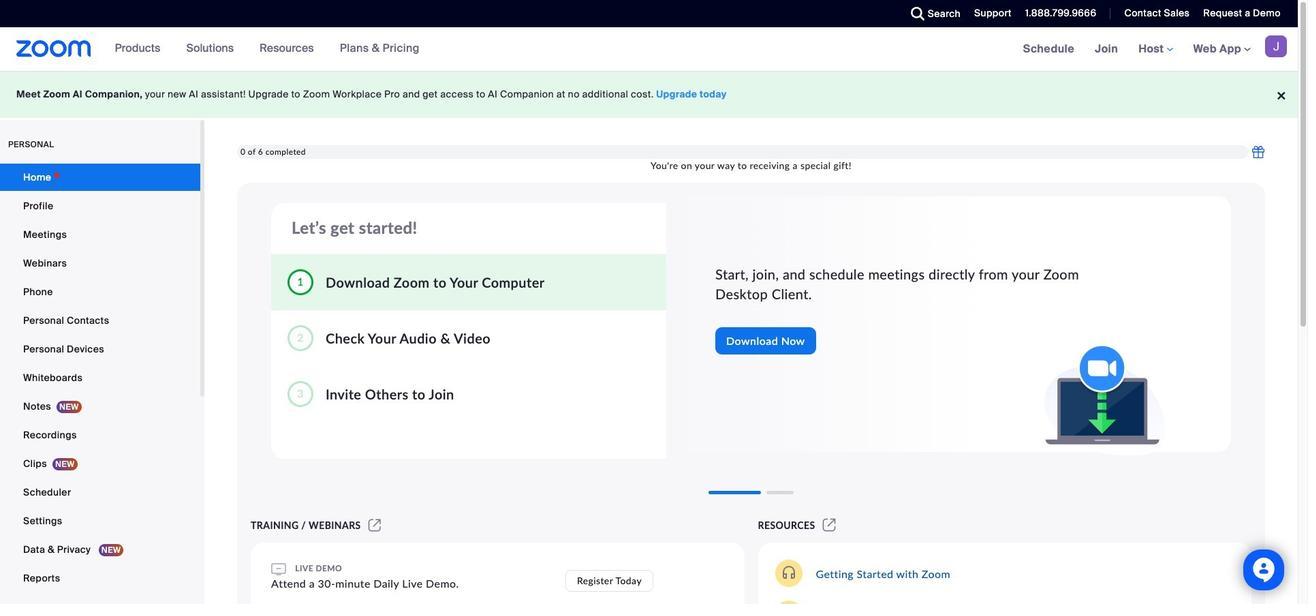 Task type: vqa. For each thing, say whether or not it's contained in the screenshot.
banner
yes



Task type: describe. For each thing, give the bounding box(es) containing it.
zoom logo image
[[16, 40, 91, 57]]

meetings navigation
[[1014, 27, 1299, 72]]

product information navigation
[[105, 27, 430, 71]]

personal menu menu
[[0, 164, 200, 593]]

profile picture image
[[1266, 35, 1288, 57]]



Task type: locate. For each thing, give the bounding box(es) containing it.
1 horizontal spatial window new image
[[821, 519, 839, 531]]

2 window new image from the left
[[821, 519, 839, 531]]

1 window new image from the left
[[367, 519, 383, 531]]

footer
[[0, 71, 1299, 118]]

window new image
[[367, 519, 383, 531], [821, 519, 839, 531]]

0 horizontal spatial window new image
[[367, 519, 383, 531]]

banner
[[0, 27, 1299, 72]]



